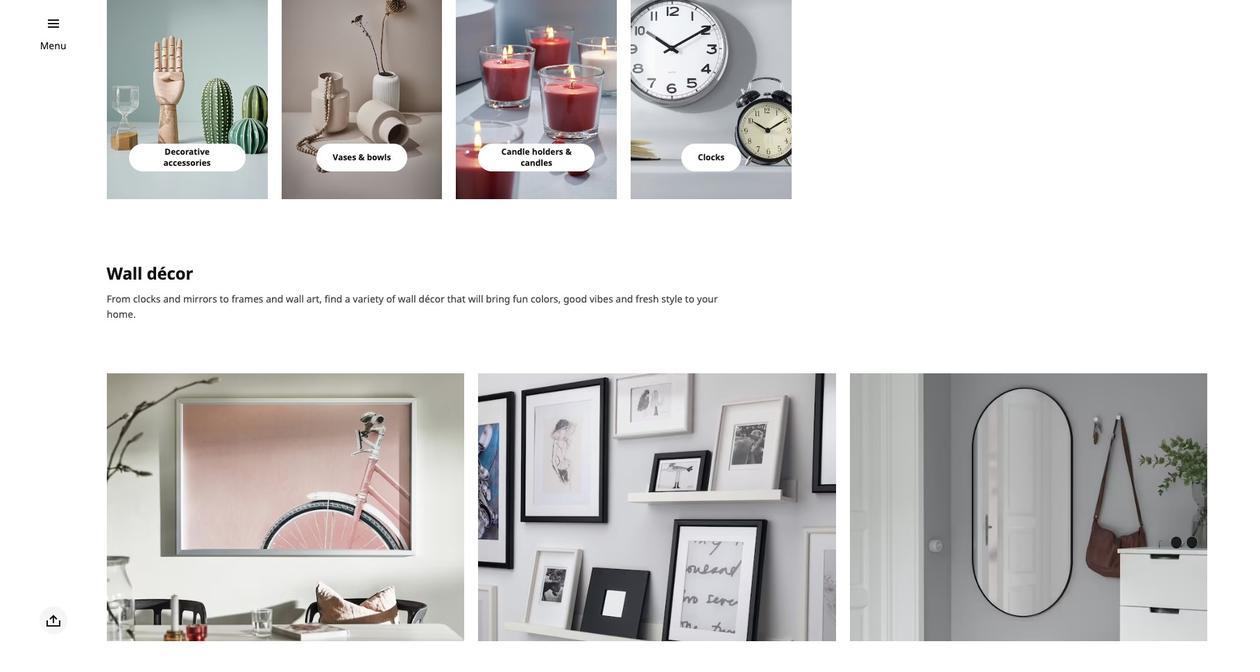 Task type: vqa. For each thing, say whether or not it's contained in the screenshot.
Ceramic modern decor vases with wooden beads and dried flowers. 'image'
yes



Task type: describe. For each thing, give the bounding box(es) containing it.
ceramic modern decor vases with wooden beads and dried flowers. image
[[282, 0, 442, 200]]

holders
[[532, 146, 564, 158]]

classic metal & glass wall clock and desk clock in minimalist modern decorating style. image
[[631, 0, 792, 200]]

vibes
[[590, 292, 614, 306]]

frames
[[232, 292, 263, 306]]

clocks list item
[[631, 0, 792, 200]]

candle holders & candles list item
[[456, 0, 617, 200]]

will
[[468, 292, 484, 306]]

decorative accessories
[[164, 146, 211, 169]]

accessories
[[164, 157, 211, 169]]

candles
[[521, 157, 553, 169]]

& inside candle holders & candles
[[566, 146, 572, 158]]

decorative accessories list item
[[107, 0, 268, 200]]

1 to from the left
[[220, 292, 229, 306]]

from
[[107, 292, 131, 306]]

menu
[[40, 39, 66, 52]]

candle
[[502, 146, 530, 158]]

variety
[[353, 292, 384, 306]]

mirrors
[[183, 292, 217, 306]]

lit red candles in glass vases in a minimalist, modern decor setting. image
[[456, 0, 617, 200]]

2 wall from the left
[[398, 292, 416, 306]]

wall
[[107, 262, 143, 285]]

vases & bowls
[[333, 152, 391, 163]]

from clocks and mirrors to frames and wall art, find a variety of wall décor that will bring fun colors, good vibes and fresh style to your home.
[[107, 292, 718, 321]]

home.
[[107, 308, 136, 321]]

vases
[[333, 152, 356, 163]]

3 and from the left
[[616, 292, 633, 306]]

framed wall art & wall decor on picture ledges or hanging from the wall. image
[[478, 374, 836, 642]]

your
[[697, 292, 718, 306]]

fresh
[[636, 292, 659, 306]]



Task type: locate. For each thing, give the bounding box(es) containing it.
find
[[325, 292, 343, 306]]

1 horizontal spatial and
[[266, 292, 283, 306]]

bring
[[486, 292, 511, 306]]

colors,
[[531, 292, 561, 306]]

elliptical vertical wall next to keys & purse on hooks & a set of drawers in modern style bedroom. image
[[850, 374, 1208, 642]]

décor inside from clocks and mirrors to frames and wall art, find a variety of wall décor that will bring fun colors, good vibes and fresh style to your home.
[[419, 292, 445, 306]]

wall left art,
[[286, 292, 304, 306]]

1 horizontal spatial &
[[566, 146, 572, 158]]

wall right of
[[398, 292, 416, 306]]

1 wall from the left
[[286, 292, 304, 306]]

0 horizontal spatial &
[[359, 152, 365, 163]]

wall
[[286, 292, 304, 306], [398, 292, 416, 306]]

modern home decor decorative items: an hourglass, wooden flexible hand & plant figurines. image
[[107, 0, 268, 200]]

&
[[566, 146, 572, 158], [359, 152, 365, 163]]

fun
[[513, 292, 528, 306]]

0 vertical spatial décor
[[147, 262, 193, 285]]

and
[[163, 292, 181, 306], [266, 292, 283, 306], [616, 292, 633, 306]]

to
[[220, 292, 229, 306], [685, 292, 695, 306]]

decorative
[[165, 146, 210, 158]]

2 to from the left
[[685, 292, 695, 306]]

and left the "fresh"
[[616, 292, 633, 306]]

clocks
[[698, 152, 725, 163]]

candle holders & candles
[[502, 146, 572, 169]]

2 horizontal spatial and
[[616, 292, 633, 306]]

& inside button
[[359, 152, 365, 163]]

décor left that
[[419, 292, 445, 306]]

décor up clocks
[[147, 262, 193, 285]]

that
[[447, 292, 466, 306]]

1 horizontal spatial to
[[685, 292, 695, 306]]

candle holders & candles button
[[479, 144, 595, 172]]

style
[[662, 292, 683, 306]]

menu button
[[40, 38, 66, 53]]

2 and from the left
[[266, 292, 283, 306]]

clocks button
[[682, 144, 742, 172]]

1 horizontal spatial décor
[[419, 292, 445, 306]]

of
[[386, 292, 396, 306]]

décor
[[147, 262, 193, 285], [419, 292, 445, 306]]

0 horizontal spatial to
[[220, 292, 229, 306]]

decorative accessories button
[[129, 144, 245, 172]]

0 horizontal spatial wall
[[286, 292, 304, 306]]

0 horizontal spatial and
[[163, 292, 181, 306]]

bowls
[[367, 152, 391, 163]]

to left your
[[685, 292, 695, 306]]

and right clocks
[[163, 292, 181, 306]]

1 and from the left
[[163, 292, 181, 306]]

0 horizontal spatial décor
[[147, 262, 193, 285]]

& right holders
[[566, 146, 572, 158]]

& right vases
[[359, 152, 365, 163]]

clocks
[[133, 292, 161, 306]]

to left frames
[[220, 292, 229, 306]]

art,
[[307, 292, 322, 306]]

good
[[564, 292, 587, 306]]

and right frames
[[266, 292, 283, 306]]

vases & bowls button
[[316, 144, 408, 172]]

a
[[345, 292, 351, 306]]

1 horizontal spatial wall
[[398, 292, 416, 306]]

1 vertical spatial décor
[[419, 292, 445, 306]]

vases & bowls list item
[[282, 0, 442, 200]]

wall décor
[[107, 262, 193, 285]]

modern wall art featuring a pink bike in trim metal frame before a minimalist table setting. image
[[107, 374, 465, 642]]



